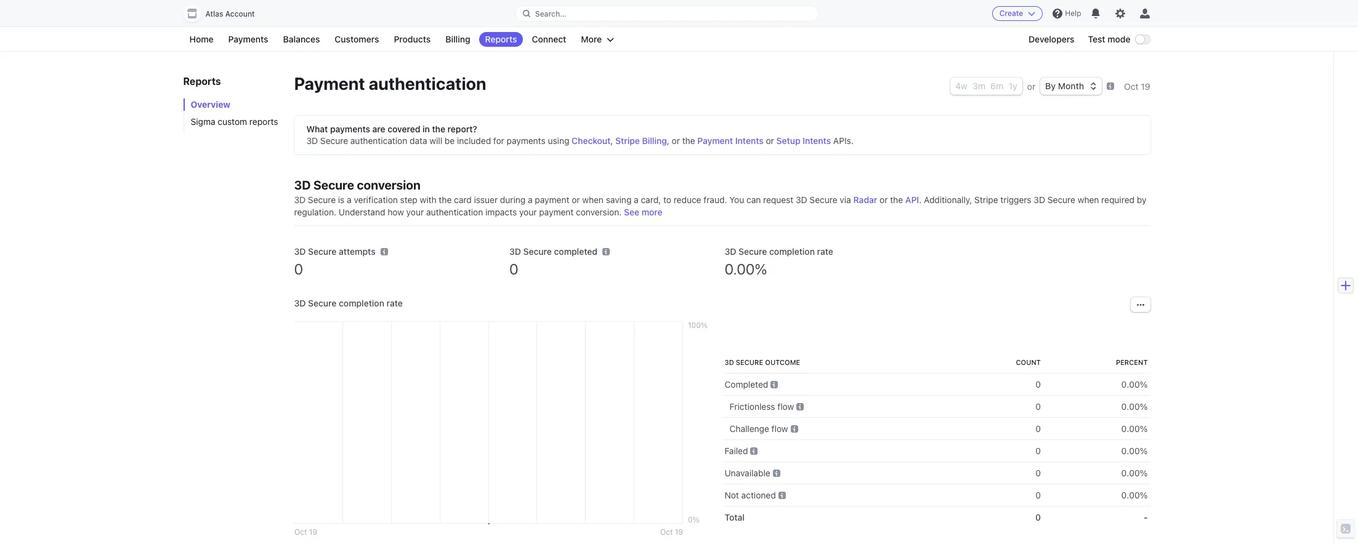 Task type: vqa. For each thing, say whether or not it's contained in the screenshot.
By Month dropdown button
yes



Task type: describe. For each thing, give the bounding box(es) containing it.
1 a from the left
[[347, 195, 352, 205]]

0 vertical spatial reports
[[485, 34, 517, 44]]

sigma custom reports link
[[183, 116, 282, 128]]

the left api link
[[890, 195, 903, 205]]

2 , from the left
[[667, 136, 669, 146]]

by
[[1045, 81, 1056, 91]]

svg image
[[1137, 301, 1144, 309]]

1 your from the left
[[406, 207, 424, 217]]

1 when from the left
[[582, 195, 604, 205]]

0 for challenge flow
[[1036, 424, 1041, 434]]

billing inside what payments are covered in the report? 3d secure authentication data will be included for payments using checkout , stripe billing , or the payment intents or setup intents apis.
[[642, 136, 667, 146]]

3d for 3d secure conversion
[[294, 178, 311, 192]]

Search… text field
[[515, 6, 818, 21]]

secure for 3d secure completion rate
[[308, 298, 337, 309]]

included
[[457, 136, 491, 146]]

or right the radar
[[880, 195, 888, 205]]

you
[[729, 195, 744, 205]]

0.00% for failed
[[1121, 446, 1148, 456]]

stripe billing link
[[615, 136, 667, 146]]

3d for 3d secure completed
[[509, 246, 521, 257]]

step
[[400, 195, 417, 205]]

. additionally, stripe triggers 3d secure when required by regulation. understand how your authentication impacts your payment conversion.
[[294, 195, 1146, 217]]

payment inside . additionally, stripe triggers 3d secure when required by regulation. understand how your authentication impacts your payment conversion.
[[539, 207, 574, 217]]

customers link
[[329, 32, 385, 47]]

home
[[189, 34, 213, 44]]

total
[[725, 512, 745, 523]]

required
[[1101, 195, 1135, 205]]

api link
[[905, 195, 919, 205]]

radar link
[[853, 195, 877, 205]]

secure for 3d secure outcome
[[736, 358, 763, 366]]

connect
[[532, 34, 566, 44]]

help button
[[1048, 4, 1086, 23]]

actioned
[[741, 490, 776, 501]]

authentication inside what payments are covered in the report? 3d secure authentication data will be included for payments using checkout , stripe billing , or the payment intents or setup intents apis.
[[350, 136, 407, 146]]

setup intents link
[[776, 136, 831, 146]]

via
[[840, 195, 851, 205]]

atlas
[[205, 9, 223, 18]]

not actioned
[[725, 490, 776, 501]]

4w 3m 6m 1y
[[955, 81, 1017, 91]]

19
[[1141, 81, 1150, 91]]

secure for 3d secure completed
[[523, 246, 552, 257]]

saving
[[606, 195, 632, 205]]

or right stripe billing link
[[672, 136, 680, 146]]

verification
[[354, 195, 398, 205]]

report?
[[448, 124, 477, 134]]

regulation.
[[294, 207, 336, 217]]

developers link
[[1022, 32, 1081, 47]]

checkout
[[572, 136, 611, 146]]

month
[[1058, 81, 1084, 91]]

rate for 3d secure completion rate 0.00%
[[817, 246, 833, 257]]

1y
[[1009, 81, 1017, 91]]

2 intents from the left
[[803, 136, 831, 146]]

3m button
[[973, 81, 986, 91]]

flow for frictionless flow
[[777, 402, 794, 412]]

count
[[1016, 358, 1041, 366]]

0 horizontal spatial payment
[[294, 73, 365, 94]]

rate for 3d secure completion rate
[[387, 298, 403, 309]]

how
[[388, 207, 404, 217]]

0 for not actioned
[[1036, 490, 1041, 501]]

sigma
[[191, 116, 215, 127]]

0.00% for challenge flow
[[1121, 424, 1148, 434]]

unavailable
[[725, 468, 770, 479]]

create
[[999, 9, 1023, 18]]

sigma custom reports
[[191, 116, 278, 127]]

completed
[[554, 246, 597, 257]]

by month button
[[1040, 78, 1102, 95]]

0 for failed
[[1036, 446, 1041, 456]]

0.00% for frictionless flow
[[1121, 402, 1148, 412]]

2 your from the left
[[519, 207, 537, 217]]

using
[[548, 136, 569, 146]]

3d secure completion rate 0.00%
[[725, 246, 833, 278]]

0.00% for completed
[[1121, 379, 1148, 390]]

home link
[[183, 32, 220, 47]]

3d inside . additionally, stripe triggers 3d secure when required by regulation. understand how your authentication impacts your payment conversion.
[[1034, 195, 1045, 205]]

6m
[[991, 81, 1004, 91]]

with
[[420, 195, 436, 205]]

0 vertical spatial payments
[[330, 124, 370, 134]]

more
[[581, 34, 602, 44]]

percent
[[1116, 358, 1148, 366]]

impacts
[[485, 207, 517, 217]]

0 for unavailable
[[1036, 468, 1041, 479]]

3d secure is a verification step with the card issuer during a payment or when saving a card, to reduce fraud. you can request 3d secure via radar or the api
[[294, 195, 919, 205]]

the right with
[[439, 195, 452, 205]]

3m
[[973, 81, 986, 91]]

triggers
[[1000, 195, 1031, 205]]

understand
[[339, 207, 385, 217]]

0.00% inside 3d secure completion rate 0.00%
[[725, 261, 767, 278]]

reports
[[249, 116, 278, 127]]

completion for 3d secure completion rate
[[339, 298, 384, 309]]

conversion
[[357, 178, 421, 192]]

apis.
[[833, 136, 854, 146]]

can
[[747, 195, 761, 205]]

during
[[500, 195, 526, 205]]

see more link
[[624, 207, 662, 217]]

search…
[[535, 9, 566, 18]]

covered
[[388, 124, 420, 134]]

1y button
[[1009, 81, 1017, 91]]

stripe inside . additionally, stripe triggers 3d secure when required by regulation. understand how your authentication impacts your payment conversion.
[[974, 195, 998, 205]]

attempts
[[339, 246, 375, 257]]

0 for frictionless flow
[[1036, 402, 1041, 412]]

create button
[[992, 6, 1043, 21]]

test
[[1088, 34, 1105, 44]]

1 intents from the left
[[735, 136, 764, 146]]

to
[[663, 195, 671, 205]]

1 , from the left
[[611, 136, 613, 146]]

additionally,
[[924, 195, 972, 205]]

3d secure completed
[[509, 246, 597, 257]]

payments link
[[222, 32, 274, 47]]

is
[[338, 195, 345, 205]]

oct 19
[[1124, 81, 1150, 91]]

radar
[[853, 195, 877, 205]]

3d secure conversion
[[294, 178, 421, 192]]



Task type: locate. For each thing, give the bounding box(es) containing it.
3d for 3d secure completion rate
[[294, 298, 306, 309]]

0 horizontal spatial your
[[406, 207, 424, 217]]

authentication inside . additionally, stripe triggers 3d secure when required by regulation. understand how your authentication impacts your payment conversion.
[[426, 207, 483, 217]]

1 vertical spatial completion
[[339, 298, 384, 309]]

rate inside 3d secure completion rate 0.00%
[[817, 246, 833, 257]]

checkout link
[[572, 136, 611, 146]]

payments left are
[[330, 124, 370, 134]]

0 horizontal spatial billing
[[445, 34, 470, 44]]

outcome
[[765, 358, 800, 366]]

be
[[445, 136, 455, 146]]

completed
[[725, 379, 768, 390]]

3d inside 3d secure completion rate 0.00%
[[725, 246, 736, 257]]

flow for challenge flow
[[772, 424, 788, 434]]

1 horizontal spatial when
[[1078, 195, 1099, 205]]

0 horizontal spatial a
[[347, 195, 352, 205]]

secure
[[320, 136, 348, 146], [313, 178, 354, 192], [308, 195, 336, 205], [810, 195, 837, 205], [1048, 195, 1075, 205], [308, 246, 337, 257], [523, 246, 552, 257], [739, 246, 767, 257], [308, 298, 337, 309], [736, 358, 763, 366]]

0 horizontal spatial reports
[[183, 76, 221, 87]]

0 vertical spatial stripe
[[615, 136, 640, 146]]

1 vertical spatial reports
[[183, 76, 221, 87]]

authentication up in
[[369, 73, 486, 94]]

, up to
[[667, 136, 669, 146]]

1 horizontal spatial your
[[519, 207, 537, 217]]

oct
[[1124, 81, 1139, 91]]

billing up the card,
[[642, 136, 667, 146]]

a
[[347, 195, 352, 205], [528, 195, 533, 205], [634, 195, 639, 205]]

completion down request
[[769, 246, 815, 257]]

payment up what
[[294, 73, 365, 94]]

1 vertical spatial billing
[[642, 136, 667, 146]]

0.00% for not actioned
[[1121, 490, 1148, 501]]

developers
[[1029, 34, 1074, 44]]

atlas account
[[205, 9, 255, 18]]

0 vertical spatial authentication
[[369, 73, 486, 94]]

see
[[624, 207, 639, 217]]

2 vertical spatial authentication
[[426, 207, 483, 217]]

2 horizontal spatial a
[[634, 195, 639, 205]]

1 horizontal spatial ,
[[667, 136, 669, 146]]

more
[[642, 207, 662, 217]]

authentication
[[369, 73, 486, 94], [350, 136, 407, 146], [426, 207, 483, 217]]

0 horizontal spatial ,
[[611, 136, 613, 146]]

1 vertical spatial authentication
[[350, 136, 407, 146]]

atlas account button
[[183, 5, 267, 22]]

stripe left triggers
[[974, 195, 998, 205]]

or up conversion.
[[572, 195, 580, 205]]

when up conversion.
[[582, 195, 604, 205]]

secure down 3d secure attempts
[[308, 298, 337, 309]]

0.00% for unavailable
[[1121, 468, 1148, 479]]

completion for 3d secure completion rate 0.00%
[[769, 246, 815, 257]]

payment
[[535, 195, 569, 205], [539, 207, 574, 217]]

failed
[[725, 446, 748, 456]]

your
[[406, 207, 424, 217], [519, 207, 537, 217]]

payment authentication
[[294, 73, 486, 94]]

0.00%
[[725, 261, 767, 278], [1121, 379, 1148, 390], [1121, 402, 1148, 412], [1121, 424, 1148, 434], [1121, 446, 1148, 456], [1121, 468, 1148, 479], [1121, 490, 1148, 501]]

0 horizontal spatial intents
[[735, 136, 764, 146]]

your down during
[[519, 207, 537, 217]]

reduce
[[674, 195, 701, 205]]

reports up overview
[[183, 76, 221, 87]]

by
[[1137, 195, 1146, 205]]

0 horizontal spatial payments
[[330, 124, 370, 134]]

connect link
[[526, 32, 572, 47]]

a right is
[[347, 195, 352, 205]]

0 for 3d secure attempts
[[294, 261, 303, 278]]

secure for 3d secure completion rate 0.00%
[[739, 246, 767, 257]]

3 a from the left
[[634, 195, 639, 205]]

3d for 3d secure attempts
[[294, 246, 306, 257]]

by month
[[1045, 81, 1084, 91]]

balances
[[283, 34, 320, 44]]

payments right for
[[507, 136, 546, 146]]

completion
[[769, 246, 815, 257], [339, 298, 384, 309]]

secure down what
[[320, 136, 348, 146]]

see more
[[624, 207, 662, 217]]

2 when from the left
[[1078, 195, 1099, 205]]

when left 'required'
[[1078, 195, 1099, 205]]

payment intents link
[[697, 136, 764, 146]]

stripe inside what payments are covered in the report? 3d secure authentication data will be included for payments using checkout , stripe billing , or the payment intents or setup intents apis.
[[615, 136, 640, 146]]

3d inside what payments are covered in the report? 3d secure authentication data will be included for payments using checkout , stripe billing , or the payment intents or setup intents apis.
[[306, 136, 318, 146]]

products link
[[388, 32, 437, 47]]

overview link
[[183, 99, 282, 111]]

1 horizontal spatial billing
[[642, 136, 667, 146]]

3d for 3d secure is a verification step with the card issuer during a payment or when saving a card, to reduce fraud. you can request 3d secure via radar or the api
[[294, 195, 306, 205]]

billing inside "link"
[[445, 34, 470, 44]]

0 horizontal spatial completion
[[339, 298, 384, 309]]

card
[[454, 195, 472, 205]]

mode
[[1108, 34, 1131, 44]]

1 horizontal spatial intents
[[803, 136, 831, 146]]

when inside . additionally, stripe triggers 3d secure when required by regulation. understand how your authentication impacts your payment conversion.
[[1078, 195, 1099, 205]]

0 vertical spatial payment
[[294, 73, 365, 94]]

billing
[[445, 34, 470, 44], [642, 136, 667, 146]]

1 horizontal spatial rate
[[817, 246, 833, 257]]

secure inside 3d secure completion rate 0.00%
[[739, 246, 767, 257]]

0 horizontal spatial stripe
[[615, 136, 640, 146]]

,
[[611, 136, 613, 146], [667, 136, 669, 146]]

secure inside . additionally, stripe triggers 3d secure when required by regulation. understand how your authentication impacts your payment conversion.
[[1048, 195, 1075, 205]]

the
[[432, 124, 445, 134], [682, 136, 695, 146], [439, 195, 452, 205], [890, 195, 903, 205]]

a right during
[[528, 195, 533, 205]]

request
[[763, 195, 793, 205]]

billing link
[[439, 32, 476, 47]]

.
[[919, 195, 922, 205]]

data
[[410, 136, 427, 146]]

billing left reports link
[[445, 34, 470, 44]]

test mode
[[1088, 34, 1131, 44]]

setup
[[776, 136, 800, 146]]

challenge flow
[[730, 424, 788, 434]]

secure up completed
[[736, 358, 763, 366]]

secure right triggers
[[1048, 195, 1075, 205]]

fraud.
[[704, 195, 727, 205]]

or right 1y button
[[1027, 81, 1035, 91]]

are
[[372, 124, 385, 134]]

1 horizontal spatial stripe
[[974, 195, 998, 205]]

intents left apis.
[[803, 136, 831, 146]]

secure for 3d secure is a verification step with the card issuer during a payment or when saving a card, to reduce fraud. you can request 3d secure via radar or the api
[[308, 195, 336, 205]]

balances link
[[277, 32, 326, 47]]

1 vertical spatial payment
[[697, 136, 733, 146]]

0
[[294, 261, 303, 278], [509, 261, 518, 278], [1036, 379, 1041, 390], [1036, 402, 1041, 412], [1036, 424, 1041, 434], [1036, 446, 1041, 456], [1036, 468, 1041, 479], [1036, 490, 1041, 501], [1035, 512, 1041, 523]]

4w button
[[955, 81, 968, 91]]

customers
[[335, 34, 379, 44]]

0 vertical spatial flow
[[777, 402, 794, 412]]

1 horizontal spatial completion
[[769, 246, 815, 257]]

challenge
[[730, 424, 769, 434]]

0 vertical spatial payment
[[535, 195, 569, 205]]

completion down attempts
[[339, 298, 384, 309]]

payments
[[330, 124, 370, 134], [507, 136, 546, 146]]

0 vertical spatial rate
[[817, 246, 833, 257]]

reports right billing "link"
[[485, 34, 517, 44]]

3d secure outcome
[[725, 358, 800, 366]]

0 vertical spatial completion
[[769, 246, 815, 257]]

1 vertical spatial payments
[[507, 136, 546, 146]]

0 vertical spatial billing
[[445, 34, 470, 44]]

frictionless
[[730, 402, 775, 412]]

, left stripe billing link
[[611, 136, 613, 146]]

1 horizontal spatial payment
[[697, 136, 733, 146]]

the up will
[[432, 124, 445, 134]]

payment inside what payments are covered in the report? 3d secure authentication data will be included for payments using checkout , stripe billing , or the payment intents or setup intents apis.
[[697, 136, 733, 146]]

issuer
[[474, 195, 498, 205]]

for
[[493, 136, 504, 146]]

the left 'payment intents' link
[[682, 136, 695, 146]]

overview
[[191, 99, 230, 110]]

flow right frictionless
[[777, 402, 794, 412]]

3d for 3d secure completion rate 0.00%
[[725, 246, 736, 257]]

payment up "3d secure completed" at top left
[[539, 207, 574, 217]]

secure up is
[[313, 178, 354, 192]]

payment up fraud. at the top
[[697, 136, 733, 146]]

3d for 3d secure outcome
[[725, 358, 734, 366]]

notifications image
[[1091, 9, 1101, 18]]

secure for 3d secure conversion
[[313, 178, 354, 192]]

authentication down card
[[426, 207, 483, 217]]

payment
[[294, 73, 365, 94], [697, 136, 733, 146]]

api
[[905, 195, 919, 205]]

3d secure attempts
[[294, 246, 375, 257]]

more button
[[575, 32, 620, 47]]

or left setup
[[766, 136, 774, 146]]

0 for completed
[[1036, 379, 1041, 390]]

stripe right checkout link
[[615, 136, 640, 146]]

1 vertical spatial stripe
[[974, 195, 998, 205]]

completion inside 3d secure completion rate 0.00%
[[769, 246, 815, 257]]

1 horizontal spatial reports
[[485, 34, 517, 44]]

2 a from the left
[[528, 195, 533, 205]]

secure down can
[[739, 246, 767, 257]]

1 vertical spatial rate
[[387, 298, 403, 309]]

secure inside what payments are covered in the report? 3d secure authentication data will be included for payments using checkout , stripe billing , or the payment intents or setup intents apis.
[[320, 136, 348, 146]]

not
[[725, 490, 739, 501]]

when
[[582, 195, 604, 205], [1078, 195, 1099, 205]]

4w
[[955, 81, 968, 91]]

secure left via
[[810, 195, 837, 205]]

1 horizontal spatial a
[[528, 195, 533, 205]]

1 vertical spatial payment
[[539, 207, 574, 217]]

1 vertical spatial flow
[[772, 424, 788, 434]]

secure up regulation. on the top of the page
[[308, 195, 336, 205]]

secure left completed
[[523, 246, 552, 257]]

flow down the frictionless flow
[[772, 424, 788, 434]]

custom
[[218, 116, 247, 127]]

Search… search field
[[515, 6, 818, 21]]

secure for 3d secure attempts
[[308, 246, 337, 257]]

secure left attempts
[[308, 246, 337, 257]]

-
[[1144, 512, 1148, 523]]

frictionless flow
[[730, 402, 794, 412]]

reports
[[485, 34, 517, 44], [183, 76, 221, 87]]

payment right during
[[535, 195, 569, 205]]

intents left setup
[[735, 136, 764, 146]]

a up the see
[[634, 195, 639, 205]]

1 horizontal spatial payments
[[507, 136, 546, 146]]

0 horizontal spatial when
[[582, 195, 604, 205]]

0 horizontal spatial rate
[[387, 298, 403, 309]]

your down step
[[406, 207, 424, 217]]

what
[[306, 124, 328, 134]]

authentication down are
[[350, 136, 407, 146]]



